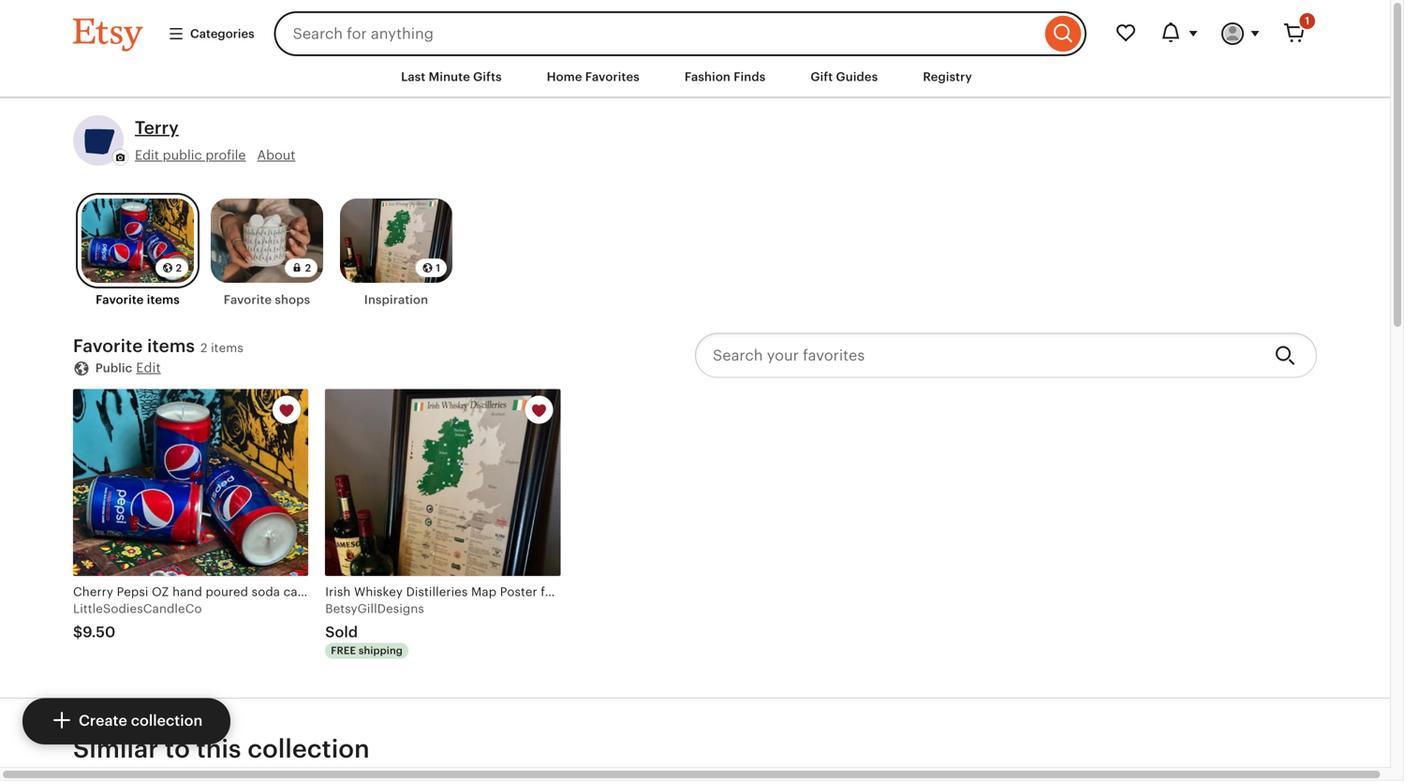 Task type: describe. For each thing, give the bounding box(es) containing it.
2 pepsi from the left
[[384, 585, 415, 599]]

candles
[[284, 585, 330, 599]]

public
[[163, 147, 202, 162]]

candle
[[470, 585, 510, 599]]

2 for favorite shops
[[305, 262, 311, 274]]

favorite shops
[[224, 293, 310, 307]]

cherry pepsi oz hand poured soda candles | cherry pepsi scented candle littlesodiescandleco $ 9.50
[[73, 585, 510, 641]]

terry button
[[135, 115, 179, 140]]

edit for edit
[[136, 360, 161, 375]]

guides
[[837, 70, 879, 84]]

items for favorite items
[[147, 293, 180, 307]]

minute
[[429, 70, 470, 84]]

gift guides
[[811, 70, 879, 84]]

1 link
[[1273, 11, 1318, 56]]

profile
[[206, 147, 246, 162]]

gift
[[811, 70, 833, 84]]

fashion finds
[[685, 70, 766, 84]]

poured
[[206, 585, 248, 599]]

similar
[[73, 735, 159, 764]]

favorite for favorite items 2 items
[[73, 336, 143, 356]]

menu bar containing last minute gifts
[[39, 56, 1352, 99]]

categories
[[190, 27, 255, 41]]

$
[[73, 624, 83, 641]]

home favorites link
[[533, 60, 654, 94]]

similar to this collection
[[73, 735, 370, 764]]

home
[[547, 70, 583, 84]]

soda
[[252, 585, 280, 599]]

|
[[333, 585, 337, 599]]

littlesodiescandleco
[[73, 602, 202, 616]]

1 cherry from the left
[[73, 585, 113, 599]]

Search for anything text field
[[274, 11, 1041, 56]]

last minute gifts
[[401, 70, 502, 84]]

this
[[196, 735, 241, 764]]

categories button
[[154, 17, 269, 51]]

2 inside favorite items 2 items
[[201, 341, 208, 355]]

shops
[[275, 293, 310, 307]]

9.50
[[83, 624, 116, 641]]

last
[[401, 70, 426, 84]]

public
[[95, 361, 132, 375]]

create collection button
[[22, 699, 231, 745]]

0 horizontal spatial 1
[[436, 262, 441, 274]]

registry
[[923, 70, 973, 84]]



Task type: vqa. For each thing, say whether or not it's contained in the screenshot.
comfortable; on the right of page
no



Task type: locate. For each thing, give the bounding box(es) containing it.
gift guides link
[[797, 60, 893, 94]]

free
[[331, 646, 356, 657]]

favorite
[[96, 293, 144, 307], [224, 293, 272, 307], [73, 336, 143, 356]]

edit
[[135, 147, 159, 162], [136, 360, 161, 375]]

shipping
[[359, 646, 403, 657]]

cherry up betsygilldesigns
[[340, 585, 380, 599]]

1 pepsi from the left
[[117, 585, 149, 599]]

registry link
[[909, 60, 987, 94]]

edit down terry button
[[135, 147, 159, 162]]

edit for edit public profile
[[135, 147, 159, 162]]

edit public profile
[[135, 147, 246, 162]]

menu bar
[[0, 0, 1391, 99], [39, 56, 1352, 99]]

to
[[165, 735, 190, 764]]

hand
[[173, 585, 202, 599]]

cherry
[[73, 585, 113, 599], [340, 585, 380, 599]]

fashion
[[685, 70, 731, 84]]

items down the favorite shops
[[211, 341, 244, 355]]

edit public profile link
[[135, 146, 246, 164]]

favorite up favorite items 2 items
[[96, 293, 144, 307]]

0 horizontal spatial cherry
[[73, 585, 113, 599]]

collection up the to
[[131, 713, 203, 730]]

0 horizontal spatial pepsi
[[117, 585, 149, 599]]

1
[[1306, 15, 1310, 27], [436, 262, 441, 274]]

inspiration
[[364, 293, 429, 307]]

0 horizontal spatial collection
[[131, 713, 203, 730]]

1 horizontal spatial 1
[[1306, 15, 1310, 27]]

fashion finds link
[[671, 60, 780, 94]]

Search your favorites text field
[[695, 333, 1261, 378]]

1 horizontal spatial pepsi
[[384, 585, 415, 599]]

last minute gifts link
[[387, 60, 516, 94]]

items inside favorite items 2 items
[[211, 341, 244, 355]]

1 horizontal spatial collection
[[248, 735, 370, 764]]

0 vertical spatial edit
[[135, 147, 159, 162]]

terry
[[135, 118, 179, 138]]

0 vertical spatial collection
[[131, 713, 203, 730]]

edit button
[[136, 359, 161, 377]]

1 vertical spatial collection
[[248, 735, 370, 764]]

betsygilldesigns
[[325, 602, 425, 616]]

favorites
[[586, 70, 640, 84]]

gifts
[[473, 70, 502, 84]]

1 inside categories banner
[[1306, 15, 1310, 27]]

about
[[257, 147, 296, 162]]

2 horizontal spatial 2
[[305, 262, 311, 274]]

items up favorite items 2 items
[[147, 293, 180, 307]]

menu bar containing categories
[[0, 0, 1391, 99]]

betsygilldesigns sold free shipping
[[325, 602, 425, 657]]

0 horizontal spatial 2
[[176, 262, 182, 274]]

0 vertical spatial 1
[[1306, 15, 1310, 27]]

1 vertical spatial edit
[[136, 360, 161, 375]]

about button
[[257, 146, 296, 164]]

favorite for favorite shops
[[224, 293, 272, 307]]

none search field inside categories banner
[[274, 11, 1087, 56]]

2
[[176, 262, 182, 274], [305, 262, 311, 274], [201, 341, 208, 355]]

home favorites
[[547, 70, 640, 84]]

create
[[79, 713, 127, 730]]

favorite left shops
[[224, 293, 272, 307]]

items up edit button
[[147, 336, 195, 356]]

pepsi up betsygilldesigns
[[384, 585, 415, 599]]

items for favorite items 2 items
[[147, 336, 195, 356]]

edit down favorite items 2 items
[[136, 360, 161, 375]]

pepsi up littlesodiescandleco
[[117, 585, 149, 599]]

favorite items
[[96, 293, 180, 307]]

1 vertical spatial 1
[[436, 262, 441, 274]]

2 for favorite items
[[176, 262, 182, 274]]

sold
[[325, 624, 358, 641]]

categories banner
[[39, 0, 1352, 56]]

cherry up 9.50
[[73, 585, 113, 599]]

None search field
[[274, 11, 1087, 56]]

oz
[[152, 585, 169, 599]]

favorite for favorite items
[[96, 293, 144, 307]]

favorite items 2 items
[[73, 336, 244, 356]]

collection inside create collection button
[[131, 713, 203, 730]]

collection
[[131, 713, 203, 730], [248, 735, 370, 764]]

favorite up public
[[73, 336, 143, 356]]

pepsi
[[117, 585, 149, 599], [384, 585, 415, 599]]

cherry pepsi oz hand poured soda candles | cherry pepsi scented candle image
[[73, 389, 309, 576]]

scented
[[419, 585, 466, 599]]

finds
[[734, 70, 766, 84]]

items
[[147, 293, 180, 307], [147, 336, 195, 356], [211, 341, 244, 355]]

1 horizontal spatial cherry
[[340, 585, 380, 599]]

create collection
[[79, 713, 203, 730]]

irish whiskey distilleries map poster for man cave, distillery or bar, gift for whiskey drinker image
[[325, 389, 561, 576]]

1 horizontal spatial 2
[[201, 341, 208, 355]]

2 cherry from the left
[[340, 585, 380, 599]]

collection right this
[[248, 735, 370, 764]]



